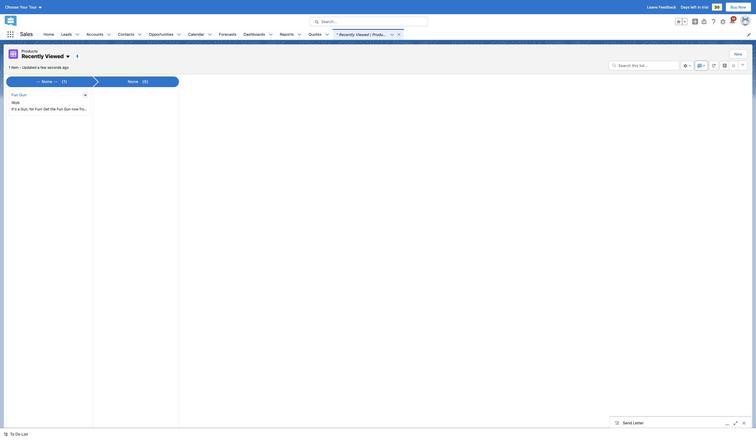 Task type: locate. For each thing, give the bounding box(es) containing it.
1 horizontal spatial products
[[373, 32, 389, 37]]

0 vertical spatial fun
[[12, 92, 18, 97]]

text default image
[[75, 33, 80, 37], [107, 33, 111, 37], [177, 33, 181, 37], [208, 33, 212, 37], [269, 33, 273, 37], [298, 33, 302, 37], [325, 33, 330, 37], [390, 33, 395, 37], [66, 54, 70, 59], [83, 93, 87, 97], [4, 433, 8, 437]]

text default image up ago
[[66, 54, 70, 59]]

buy
[[731, 5, 738, 9]]

recently up "updated"
[[22, 53, 44, 59]]

reports list item
[[277, 29, 305, 40]]

text default image left *
[[325, 33, 330, 37]]

viewed up seconds
[[45, 53, 64, 59]]

to do list
[[10, 432, 28, 437]]

in
[[698, 5, 701, 9]]

text default image right calendar
[[208, 33, 212, 37]]

none down few
[[42, 79, 52, 84]]

text default image left "reports" link
[[269, 33, 273, 37]]

0 horizontal spatial fun
[[12, 92, 18, 97]]

gun
[[19, 92, 26, 97], [64, 107, 71, 112]]

products right |
[[373, 32, 389, 37]]

gun inside ilbyb it's a gun, for fun! get the fun gun now from blammo!
[[64, 107, 71, 112]]

text default image inside leads list item
[[75, 33, 80, 37]]

for
[[29, 107, 34, 112]]

text default image right |
[[397, 32, 401, 37]]

2 none from the left
[[128, 79, 139, 84]]

choose your tour button
[[5, 2, 42, 12]]

calendar list item
[[185, 29, 216, 40]]

•
[[19, 65, 21, 70]]

fun up ilbyb
[[12, 92, 18, 97]]

none left (0)
[[128, 79, 139, 84]]

gun up ilbyb
[[19, 92, 26, 97]]

0 horizontal spatial none
[[42, 79, 52, 84]]

tour
[[29, 5, 37, 9]]

0 vertical spatial recently
[[340, 32, 355, 37]]

sales
[[20, 31, 33, 37]]

none
[[42, 79, 52, 84], [128, 79, 139, 84]]

fun gun link
[[12, 92, 26, 98]]

2 - from the left
[[38, 79, 41, 84]]

1 horizontal spatial gun
[[64, 107, 71, 112]]

0 horizontal spatial a
[[18, 107, 20, 112]]

text default image right reports
[[298, 33, 302, 37]]

text default image left 'to'
[[4, 433, 8, 437]]

a
[[38, 65, 39, 70], [18, 107, 20, 112]]

buy now
[[731, 5, 747, 9]]

fun!
[[35, 107, 42, 112]]

a left few
[[38, 65, 39, 70]]

1 horizontal spatial recently
[[340, 32, 355, 37]]

text default image inside the opportunities list item
[[177, 33, 181, 37]]

1 vertical spatial a
[[18, 107, 20, 112]]

text default image left calendar link
[[177, 33, 181, 37]]

leads link
[[58, 29, 75, 40]]

ilbyb
[[12, 101, 20, 105]]

text default image for reports
[[298, 33, 302, 37]]

text default image right accounts
[[107, 33, 111, 37]]

viewed
[[356, 32, 369, 37], [45, 53, 64, 59]]

0 horizontal spatial gun
[[19, 92, 26, 97]]

quotes link
[[305, 29, 325, 40]]

calendar
[[188, 32, 204, 37]]

list item
[[333, 29, 404, 40]]

recently right *
[[340, 32, 355, 37]]

text default image inside "calendar" list item
[[208, 33, 212, 37]]

none search field inside recently viewed|products|list view element
[[609, 61, 680, 70]]

letter
[[634, 421, 644, 426]]

fun right 'the'
[[57, 107, 63, 112]]

send
[[624, 421, 633, 426]]

calendar link
[[185, 29, 208, 40]]

the
[[50, 107, 56, 112]]

new
[[735, 52, 743, 56]]

1
[[9, 65, 10, 70]]

text default image right |
[[390, 33, 395, 37]]

accounts link
[[83, 29, 107, 40]]

*
[[337, 32, 338, 37]]

dashboards link
[[240, 29, 269, 40]]

group
[[676, 18, 688, 25]]

trial
[[703, 5, 709, 9]]

gun left now
[[64, 107, 71, 112]]

now
[[739, 5, 747, 9]]

few
[[40, 65, 46, 70]]

dashboards
[[244, 32, 265, 37]]

1 vertical spatial viewed
[[45, 53, 64, 59]]

list
[[40, 29, 757, 40]]

reports
[[280, 32, 294, 37]]

products
[[373, 32, 389, 37], [22, 49, 38, 54]]

a right it's
[[18, 107, 20, 112]]

list item containing *
[[333, 29, 404, 40]]

1 - from the left
[[36, 79, 38, 84]]

forecasts link
[[216, 29, 240, 40]]

1 horizontal spatial fun
[[57, 107, 63, 112]]

1 item • updated a few seconds ago
[[9, 65, 69, 70]]

buy now button
[[726, 2, 752, 12]]

text default image
[[397, 32, 401, 37], [138, 33, 142, 37]]

send letter
[[624, 421, 644, 426]]

0 horizontal spatial text default image
[[138, 33, 142, 37]]

0 vertical spatial a
[[38, 65, 39, 70]]

text default image inside accounts list item
[[107, 33, 111, 37]]

3 - from the left
[[54, 79, 56, 84]]

text default image inside quotes list item
[[325, 33, 330, 37]]

text default image inside dashboards "list item"
[[269, 33, 273, 37]]

1 none from the left
[[42, 79, 52, 84]]

forecasts
[[219, 32, 237, 37]]

1 vertical spatial fun
[[57, 107, 63, 112]]

10 button
[[730, 16, 737, 25]]

viewed left |
[[356, 32, 369, 37]]

quotes
[[309, 32, 322, 37]]

-- none --
[[36, 79, 58, 84]]

home link
[[40, 29, 58, 40]]

0 horizontal spatial recently
[[22, 53, 44, 59]]

text default image inside contacts list item
[[138, 33, 142, 37]]

fun
[[12, 92, 18, 97], [57, 107, 63, 112]]

search...
[[322, 19, 337, 24]]

1 vertical spatial gun
[[64, 107, 71, 112]]

0 horizontal spatial viewed
[[45, 53, 64, 59]]

opportunities list item
[[146, 29, 185, 40]]

it's
[[12, 107, 17, 112]]

1 horizontal spatial none
[[128, 79, 139, 84]]

text default image inside reports list item
[[298, 33, 302, 37]]

recently
[[340, 32, 355, 37], [22, 53, 44, 59]]

text default image right the contacts
[[138, 33, 142, 37]]

leave
[[648, 5, 658, 9]]

now
[[72, 107, 79, 112]]

1 horizontal spatial text default image
[[397, 32, 401, 37]]

0 horizontal spatial products
[[22, 49, 38, 54]]

updated
[[22, 65, 37, 70]]

products up "updated"
[[22, 49, 38, 54]]

-
[[36, 79, 38, 84], [38, 79, 41, 84], [54, 79, 56, 84], [56, 79, 58, 84]]

4 - from the left
[[56, 79, 58, 84]]

None search field
[[609, 61, 680, 70]]

from
[[80, 107, 87, 112]]

accounts list item
[[83, 29, 115, 40]]

recently viewed status
[[9, 65, 22, 70]]

text default image for opportunities
[[177, 33, 181, 37]]

1 horizontal spatial a
[[38, 65, 39, 70]]

your
[[20, 5, 28, 9]]

1 horizontal spatial viewed
[[356, 32, 369, 37]]

text default image right leads
[[75, 33, 80, 37]]



Task type: describe. For each thing, give the bounding box(es) containing it.
text default image up from
[[83, 93, 87, 97]]

accounts
[[87, 32, 103, 37]]

recently inside list
[[340, 32, 355, 37]]

1 vertical spatial products
[[22, 49, 38, 54]]

a inside ilbyb it's a gun, for fun! get the fun gun now from blammo!
[[18, 107, 20, 112]]

to do list button
[[0, 429, 31, 441]]

text default image for leads
[[75, 33, 80, 37]]

search... button
[[310, 17, 428, 26]]

text default image for quotes
[[325, 33, 330, 37]]

gun,
[[21, 107, 28, 112]]

feedback
[[659, 5, 677, 9]]

30
[[715, 5, 720, 9]]

|
[[370, 32, 372, 37]]

10
[[733, 17, 736, 20]]

leads list item
[[58, 29, 83, 40]]

left
[[691, 5, 697, 9]]

fun inside ilbyb it's a gun, for fun! get the fun gun now from blammo!
[[57, 107, 63, 112]]

quotes list item
[[305, 29, 333, 40]]

list containing home
[[40, 29, 757, 40]]

days left in trial
[[682, 5, 709, 9]]

Search Recently Viewed list view. search field
[[609, 61, 680, 70]]

1 vertical spatial recently
[[22, 53, 44, 59]]

(0)
[[143, 79, 149, 84]]

choose
[[5, 5, 19, 9]]

recently viewed
[[22, 53, 64, 59]]

0 vertical spatial viewed
[[356, 32, 369, 37]]

(1)
[[62, 79, 67, 84]]

* recently viewed | products
[[337, 32, 389, 37]]

recently viewed|products|list view element
[[4, 44, 753, 429]]

contacts
[[118, 32, 134, 37]]

new button
[[730, 50, 748, 59]]

reports link
[[277, 29, 298, 40]]

seconds
[[47, 65, 62, 70]]

text default image for *
[[390, 33, 395, 37]]

choose your tour
[[5, 5, 37, 9]]

opportunities
[[149, 32, 174, 37]]

contacts link
[[115, 29, 138, 40]]

blammo!
[[88, 107, 103, 112]]

leave feedback link
[[648, 5, 677, 9]]

to
[[10, 432, 14, 437]]

opportunities link
[[146, 29, 177, 40]]

fun gun
[[12, 92, 26, 97]]

leave feedback
[[648, 5, 677, 9]]

do
[[15, 432, 20, 437]]

item
[[11, 65, 18, 70]]

text default image inside to do list button
[[4, 433, 8, 437]]

home
[[44, 32, 54, 37]]

ilbyb it's a gun, for fun! get the fun gun now from blammo!
[[12, 101, 103, 112]]

leads
[[61, 32, 72, 37]]

dashboards list item
[[240, 29, 277, 40]]

0 vertical spatial products
[[373, 32, 389, 37]]

contacts list item
[[115, 29, 146, 40]]

text default image for accounts
[[107, 33, 111, 37]]

text default image for dashboards
[[269, 33, 273, 37]]

list
[[21, 432, 28, 437]]

ago
[[63, 65, 69, 70]]

days
[[682, 5, 690, 9]]

get
[[43, 107, 49, 112]]

send letter link
[[611, 417, 752, 430]]

0 vertical spatial gun
[[19, 92, 26, 97]]

text default image for calendar
[[208, 33, 212, 37]]



Task type: vqa. For each thing, say whether or not it's contained in the screenshot.
the middle Assistant
no



